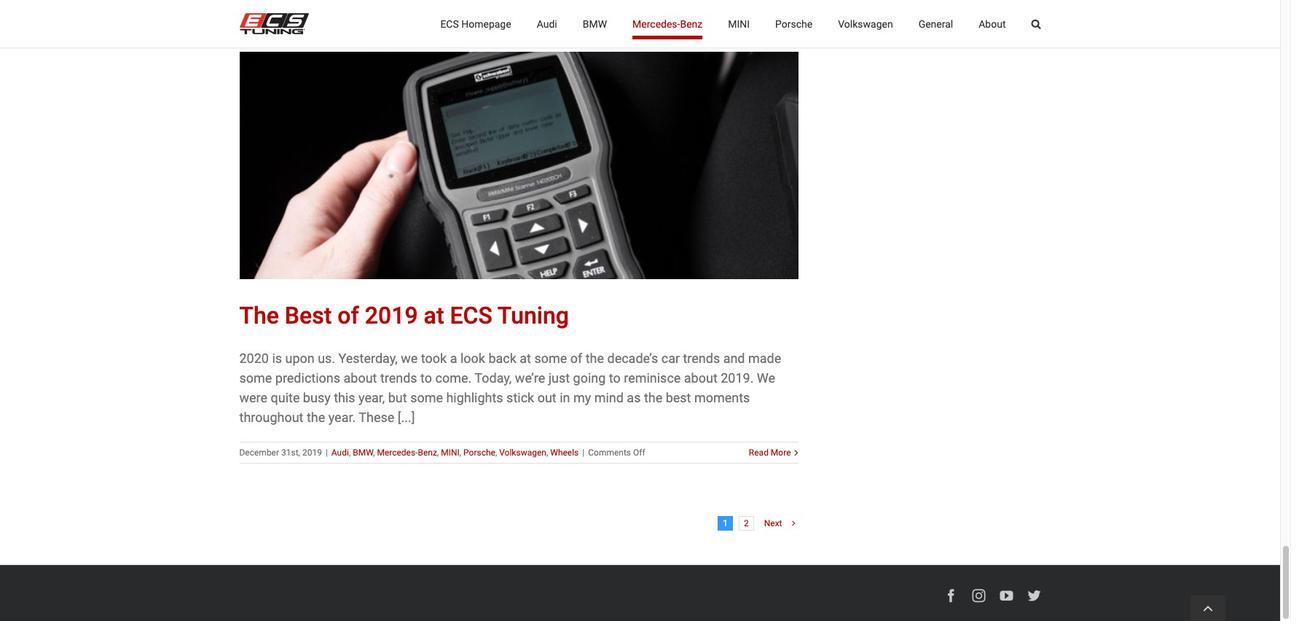 Task type: locate. For each thing, give the bounding box(es) containing it.
0 horizontal spatial to
[[421, 370, 432, 385]]

tuning
[[498, 302, 569, 329]]

1 horizontal spatial bmw
[[583, 18, 607, 30]]

0 horizontal spatial 2019
[[302, 447, 322, 458]]

1
[[723, 518, 728, 528]]

1 horizontal spatial trends
[[683, 350, 720, 366]]

the down busy
[[307, 410, 325, 425]]

and
[[724, 350, 745, 366]]

| right 31st,
[[326, 447, 328, 458]]

0 horizontal spatial mercedes-benz link
[[377, 447, 437, 458]]

reminisce
[[624, 370, 681, 385]]

0 vertical spatial at
[[424, 302, 444, 329]]

just
[[549, 370, 570, 385]]

mini
[[728, 18, 750, 30], [441, 447, 460, 458]]

0 vertical spatial bmw link
[[583, 0, 607, 47]]

my
[[574, 390, 591, 405]]

0 vertical spatial volkswagen link
[[838, 0, 893, 47]]

1 vertical spatial some
[[239, 370, 272, 385]]

about down yesterday,
[[344, 370, 377, 385]]

0 horizontal spatial |
[[326, 447, 328, 458]]

0 horizontal spatial porsche
[[464, 447, 496, 458]]

general
[[919, 18, 954, 30]]

|
[[326, 447, 328, 458], [583, 447, 585, 458]]

1 vertical spatial mercedes-
[[377, 447, 418, 458]]

0 vertical spatial ecs
[[441, 18, 459, 30]]

but
[[388, 390, 407, 405]]

0 horizontal spatial mercedes-
[[377, 447, 418, 458]]

trends up but
[[380, 370, 417, 385]]

porsche link
[[776, 0, 813, 47], [464, 447, 496, 458]]

mini link
[[728, 0, 750, 47], [441, 447, 460, 458]]

0 horizontal spatial audi
[[332, 447, 349, 458]]

ecs left homepage
[[441, 18, 459, 30]]

2 to from the left
[[609, 370, 621, 385]]

volkswagen link
[[838, 0, 893, 47], [499, 447, 547, 458]]

0 horizontal spatial some
[[239, 370, 272, 385]]

volkswagen link left general
[[838, 0, 893, 47]]

0 horizontal spatial audi link
[[332, 447, 349, 458]]

1 horizontal spatial porsche
[[776, 18, 813, 30]]

2 horizontal spatial the
[[644, 390, 663, 405]]

benz
[[680, 18, 703, 30], [418, 447, 437, 458]]

0 vertical spatial mercedes-benz link
[[633, 0, 703, 47]]

december 31st, 2019 | audi , bmw , mercedes-benz , mini , porsche , volkswagen , wheels | comments off
[[239, 447, 645, 458]]

audi
[[537, 18, 557, 30], [332, 447, 349, 458]]

1 vertical spatial trends
[[380, 370, 417, 385]]

1 to from the left
[[421, 370, 432, 385]]

car
[[662, 350, 680, 366]]

2 about from the left
[[684, 370, 718, 385]]

1 vertical spatial at
[[520, 350, 531, 366]]

homepage
[[462, 18, 511, 30]]

audi down the year.
[[332, 447, 349, 458]]

wheels link
[[550, 447, 579, 458]]

1 horizontal spatial |
[[583, 447, 585, 458]]

0 vertical spatial audi link
[[537, 0, 557, 47]]

1 horizontal spatial audi link
[[537, 0, 557, 47]]

3 , from the left
[[437, 447, 439, 458]]

took
[[421, 350, 447, 366]]

1 horizontal spatial of
[[571, 350, 583, 366]]

0 horizontal spatial at
[[424, 302, 444, 329]]

1 vertical spatial of
[[571, 350, 583, 366]]

of
[[338, 302, 359, 329], [571, 350, 583, 366]]

ecs inside ecs homepage link
[[441, 18, 459, 30]]

read
[[749, 447, 769, 458]]

1 horizontal spatial some
[[410, 390, 443, 405]]

1 vertical spatial 2019
[[302, 447, 322, 458]]

busy
[[303, 390, 331, 405]]

1 vertical spatial audi
[[332, 447, 349, 458]]

about up moments
[[684, 370, 718, 385]]

best
[[285, 302, 332, 329]]

1 horizontal spatial about
[[684, 370, 718, 385]]

at inside the 2020 is upon us. yesterday, we took a look back at some of the decade's car trends and made some predictions about trends to come. today, we're just going to reminisce about 2019. we were quite busy this year, but some highlights stick out in my mind as the best moments throughout the year. these [...]
[[520, 350, 531, 366]]

ecs
[[441, 18, 459, 30], [450, 302, 493, 329]]

yesterday,
[[339, 350, 398, 366]]

the
[[586, 350, 604, 366], [644, 390, 663, 405], [307, 410, 325, 425]]

audi link down the year.
[[332, 447, 349, 458]]

going
[[573, 370, 606, 385]]

at up we're
[[520, 350, 531, 366]]

mercedes-benz
[[633, 18, 703, 30]]

1 horizontal spatial mini
[[728, 18, 750, 30]]

volkswagen left wheels
[[499, 447, 547, 458]]

1 , from the left
[[349, 447, 351, 458]]

1 vertical spatial the
[[644, 390, 663, 405]]

1 horizontal spatial the
[[586, 350, 604, 366]]

0 vertical spatial porsche link
[[776, 0, 813, 47]]

of inside the 2020 is upon us. yesterday, we took a look back at some of the decade's car trends and made some predictions about trends to come. today, we're just going to reminisce about 2019. we were quite busy this year, but some highlights stick out in my mind as the best moments throughout the year. these [...]
[[571, 350, 583, 366]]

1 about from the left
[[344, 370, 377, 385]]

about link
[[979, 0, 1006, 47]]

to up mind
[[609, 370, 621, 385]]

1 horizontal spatial at
[[520, 350, 531, 366]]

1 vertical spatial porsche
[[464, 447, 496, 458]]

5 , from the left
[[496, 447, 497, 458]]

is
[[272, 350, 282, 366]]

bmw
[[583, 18, 607, 30], [353, 447, 373, 458]]

quite
[[271, 390, 300, 405]]

some up just
[[535, 350, 567, 366]]

2019
[[365, 302, 418, 329], [302, 447, 322, 458]]

0 horizontal spatial the
[[307, 410, 325, 425]]

volkswagen left general
[[838, 18, 893, 30]]

the right as
[[644, 390, 663, 405]]

0 horizontal spatial of
[[338, 302, 359, 329]]

0 vertical spatial audi
[[537, 18, 557, 30]]

0 horizontal spatial about
[[344, 370, 377, 385]]

0 horizontal spatial trends
[[380, 370, 417, 385]]

best
[[666, 390, 691, 405]]

| right 'wheels' link
[[583, 447, 585, 458]]

moments
[[695, 390, 750, 405]]

of up going
[[571, 350, 583, 366]]

the
[[239, 302, 279, 329]]

porsche
[[776, 18, 813, 30], [464, 447, 496, 458]]

,
[[349, 447, 351, 458], [373, 447, 375, 458], [437, 447, 439, 458], [460, 447, 461, 458], [496, 447, 497, 458], [547, 447, 548, 458]]

about
[[979, 18, 1006, 30]]

0 vertical spatial volkswagen
[[838, 18, 893, 30]]

mini link right mercedes-benz
[[728, 0, 750, 47]]

audi right homepage
[[537, 18, 557, 30]]

year,
[[359, 390, 385, 405]]

1 horizontal spatial mini link
[[728, 0, 750, 47]]

some down 2020
[[239, 370, 272, 385]]

mini link down the highlights
[[441, 447, 460, 458]]

mercedes-
[[633, 18, 680, 30], [377, 447, 418, 458]]

1 horizontal spatial mercedes-
[[633, 18, 680, 30]]

we
[[757, 370, 776, 385]]

volkswagen
[[838, 18, 893, 30], [499, 447, 547, 458]]

1 vertical spatial bmw link
[[353, 447, 373, 458]]

1 vertical spatial volkswagen
[[499, 447, 547, 458]]

4 , from the left
[[460, 447, 461, 458]]

0 vertical spatial mini link
[[728, 0, 750, 47]]

1 vertical spatial audi link
[[332, 447, 349, 458]]

today,
[[475, 370, 512, 385]]

audi link
[[537, 0, 557, 47], [332, 447, 349, 458]]

1 horizontal spatial mercedes-benz link
[[633, 0, 703, 47]]

1 vertical spatial mercedes-benz link
[[377, 447, 437, 458]]

1 horizontal spatial volkswagen link
[[838, 0, 893, 47]]

bmw link down these
[[353, 447, 373, 458]]

mini right mercedes-benz
[[728, 18, 750, 30]]

at up the took
[[424, 302, 444, 329]]

0 horizontal spatial volkswagen link
[[499, 447, 547, 458]]

at
[[424, 302, 444, 329], [520, 350, 531, 366]]

0 vertical spatial 2019
[[365, 302, 418, 329]]

1 horizontal spatial porsche link
[[776, 0, 813, 47]]

6 , from the left
[[547, 447, 548, 458]]

to
[[421, 370, 432, 385], [609, 370, 621, 385]]

bmw down these
[[353, 447, 373, 458]]

2 horizontal spatial some
[[535, 350, 567, 366]]

off
[[633, 447, 645, 458]]

2019 right 31st,
[[302, 447, 322, 458]]

next link
[[760, 511, 787, 536]]

comments
[[588, 447, 631, 458]]

about
[[344, 370, 377, 385], [684, 370, 718, 385]]

1 vertical spatial mini link
[[441, 447, 460, 458]]

some
[[535, 350, 567, 366], [239, 370, 272, 385], [410, 390, 443, 405]]

0 horizontal spatial porsche link
[[464, 447, 496, 458]]

trends right "car"
[[683, 350, 720, 366]]

audi link right homepage
[[537, 0, 557, 47]]

1 horizontal spatial to
[[609, 370, 621, 385]]

bmw left mercedes-benz
[[583, 18, 607, 30]]

bmw link
[[583, 0, 607, 47], [353, 447, 373, 458]]

0 horizontal spatial benz
[[418, 447, 437, 458]]

out
[[538, 390, 557, 405]]

trends
[[683, 350, 720, 366], [380, 370, 417, 385]]

1 horizontal spatial benz
[[680, 18, 703, 30]]

to down the took
[[421, 370, 432, 385]]

the up going
[[586, 350, 604, 366]]

bmw link left mercedes-benz
[[583, 0, 607, 47]]

ecs homepage link
[[441, 0, 511, 47]]

ecs up look
[[450, 302, 493, 329]]

ecs homepage
[[441, 18, 511, 30]]

volkswagen link left wheels
[[499, 447, 547, 458]]

were
[[239, 390, 268, 405]]

some up the [...] in the bottom left of the page
[[410, 390, 443, 405]]

2019 up we
[[365, 302, 418, 329]]

0 horizontal spatial bmw
[[353, 447, 373, 458]]

0 horizontal spatial mini
[[441, 447, 460, 458]]

wheels
[[550, 447, 579, 458]]

mercedes-benz link
[[633, 0, 703, 47], [377, 447, 437, 458]]

of right best
[[338, 302, 359, 329]]

highlights
[[446, 390, 503, 405]]

0 vertical spatial some
[[535, 350, 567, 366]]

mini down the highlights
[[441, 447, 460, 458]]

0 vertical spatial porsche
[[776, 18, 813, 30]]



Task type: describe. For each thing, give the bounding box(es) containing it.
1 horizontal spatial 2019
[[365, 302, 418, 329]]

stick
[[507, 390, 534, 405]]

next
[[764, 518, 782, 528]]

1 vertical spatial volkswagen link
[[499, 447, 547, 458]]

1 horizontal spatial audi
[[537, 18, 557, 30]]

the best of 2019 at ecs tuning
[[239, 302, 569, 329]]

1 vertical spatial porsche link
[[464, 447, 496, 458]]

2020
[[239, 350, 269, 366]]

we're
[[515, 370, 545, 385]]

2019.
[[721, 370, 754, 385]]

read more link
[[749, 446, 791, 459]]

back
[[489, 350, 517, 366]]

year.
[[329, 410, 356, 425]]

0 vertical spatial trends
[[683, 350, 720, 366]]

these
[[359, 410, 395, 425]]

more
[[771, 447, 791, 458]]

mind
[[595, 390, 624, 405]]

2 link
[[739, 516, 754, 531]]

2020 is upon us. yesterday, we took a look back at some of the decade's car trends and made some predictions about trends to come. today, we're just going to reminisce about 2019. we were quite busy this year, but some highlights stick out in my mind as the best moments throughout the year. these [...]
[[239, 350, 782, 425]]

1 vertical spatial benz
[[418, 447, 437, 458]]

2 vertical spatial some
[[410, 390, 443, 405]]

us.
[[318, 350, 335, 366]]

1 horizontal spatial bmw link
[[583, 0, 607, 47]]

throughout
[[239, 410, 304, 425]]

1 | from the left
[[326, 447, 328, 458]]

upon
[[285, 350, 315, 366]]

0 vertical spatial benz
[[680, 18, 703, 30]]

this
[[334, 390, 355, 405]]

31st,
[[281, 447, 300, 458]]

we
[[401, 350, 418, 366]]

in
[[560, 390, 570, 405]]

0 vertical spatial the
[[586, 350, 604, 366]]

as
[[627, 390, 641, 405]]

0 vertical spatial mercedes-
[[633, 18, 680, 30]]

0 horizontal spatial mini link
[[441, 447, 460, 458]]

look
[[461, 350, 485, 366]]

1 horizontal spatial volkswagen
[[838, 18, 893, 30]]

1 vertical spatial ecs
[[450, 302, 493, 329]]

2 | from the left
[[583, 447, 585, 458]]

0 vertical spatial of
[[338, 302, 359, 329]]

general link
[[919, 0, 954, 47]]

0 horizontal spatial volkswagen
[[499, 447, 547, 458]]

predictions
[[275, 370, 340, 385]]

decade's
[[608, 350, 658, 366]]

2
[[744, 518, 749, 528]]

ecs tuning logo image
[[239, 13, 309, 34]]

1 vertical spatial bmw
[[353, 447, 373, 458]]

2 , from the left
[[373, 447, 375, 458]]

0 horizontal spatial bmw link
[[353, 447, 373, 458]]

read more
[[749, 447, 791, 458]]

1 vertical spatial mini
[[441, 447, 460, 458]]

0 vertical spatial mini
[[728, 18, 750, 30]]

december
[[239, 447, 279, 458]]

the best of 2019 at ecs tuning image
[[239, 52, 799, 279]]

[...]
[[398, 410, 415, 425]]

0 vertical spatial bmw
[[583, 18, 607, 30]]

a
[[450, 350, 457, 366]]

the best of 2019 at ecs tuning link
[[239, 302, 569, 329]]

come.
[[436, 370, 472, 385]]

made
[[749, 350, 782, 366]]

2 vertical spatial the
[[307, 410, 325, 425]]



Task type: vqa. For each thing, say whether or not it's contained in the screenshot.
the Mercedes-Benz "link" to the left
yes



